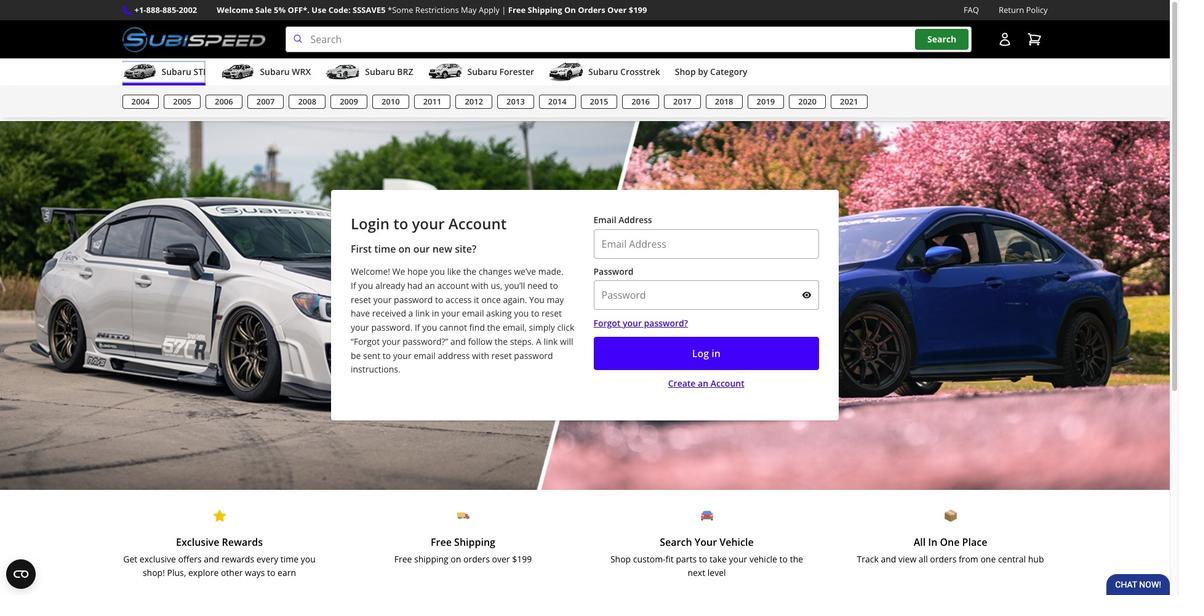 Task type: describe. For each thing, give the bounding box(es) containing it.
and for exclusive rewards
[[204, 554, 219, 565]]

offers
[[178, 554, 202, 565]]

welcome! we hope you like the changes we've made. if you already had an account with us, you'll need to reset your password to access it once again. you may have received a link in your email asking you to reset your password. if you cannot find the email, simply click "forgot your password?" and follow the steps. a link will be sent to your email address with reset password instructions.
[[351, 266, 574, 376]]

an inside create an account link
[[698, 378, 708, 390]]

welcome sale 5% off*. use code: sssave5
[[217, 4, 386, 15]]

restrictions
[[415, 4, 459, 15]]

the right like
[[463, 266, 476, 278]]

2019 button
[[747, 95, 784, 109]]

free shipping free shipping on orders over $199
[[394, 536, 532, 565]]

0 vertical spatial if
[[351, 280, 356, 292]]

your up received
[[373, 294, 392, 306]]

forester
[[499, 66, 534, 78]]

subaru crosstrek
[[588, 66, 660, 78]]

asking
[[486, 308, 512, 320]]

2007 button
[[247, 95, 284, 109]]

to down 'you'
[[531, 308, 539, 320]]

brz
[[397, 66, 413, 78]]

crosstrek
[[620, 66, 660, 78]]

subaru brz
[[365, 66, 413, 78]]

return policy
[[999, 4, 1048, 15]]

2011 button
[[414, 95, 451, 109]]

wrx
[[292, 66, 311, 78]]

category
[[710, 66, 747, 78]]

2006 button
[[206, 95, 242, 109]]

will
[[560, 336, 573, 348]]

all
[[919, 554, 928, 565]]

view
[[899, 554, 917, 565]]

subaru for subaru wrx
[[260, 66, 290, 78]]

explore
[[188, 568, 219, 579]]

log
[[692, 347, 709, 361]]

already
[[375, 280, 405, 292]]

vehicle
[[750, 554, 777, 565]]

the down email,
[[495, 336, 508, 348]]

you down again.
[[514, 308, 529, 320]]

$199 inside free shipping free shipping on orders over $199
[[512, 554, 532, 565]]

2018
[[715, 96, 733, 107]]

plus,
[[167, 568, 186, 579]]

our
[[413, 243, 430, 256]]

2 vertical spatial free
[[394, 554, 412, 565]]

1 vertical spatial free
[[431, 536, 452, 549]]

may
[[547, 294, 564, 306]]

create
[[668, 378, 696, 390]]

your up cannot
[[442, 308, 460, 320]]

simply
[[529, 322, 555, 334]]

subaru sti button
[[122, 61, 206, 86]]

2002
[[179, 4, 197, 15]]

to up may
[[550, 280, 558, 292]]

orders
[[578, 4, 605, 15]]

received
[[372, 308, 406, 320]]

rewards
[[222, 536, 263, 549]]

main element
[[0, 59, 1170, 118]]

you up password?"
[[422, 322, 437, 334]]

place
[[962, 536, 987, 549]]

2013 button
[[497, 95, 534, 109]]

subaru sti element
[[0, 86, 1170, 118]]

+1-888-885-2002
[[134, 4, 197, 15]]

get
[[123, 554, 137, 565]]

your down password?"
[[393, 350, 411, 362]]

0 vertical spatial with
[[471, 280, 489, 292]]

instructions.
[[351, 364, 400, 376]]

subaru for subaru sti
[[162, 66, 191, 78]]

all in one image
[[944, 510, 957, 522]]

sssave5
[[353, 4, 386, 15]]

welcome!
[[351, 266, 390, 278]]

all
[[914, 536, 926, 549]]

create an account link
[[668, 378, 745, 390]]

and for all in one place
[[881, 554, 896, 565]]

subaru forester button
[[428, 61, 534, 86]]

a subaru sti thumbnail image image
[[122, 63, 157, 81]]

you'll
[[505, 280, 525, 292]]

shop by category
[[675, 66, 747, 78]]

subispeed logo image
[[122, 27, 266, 52]]

a subaru crosstrek thumbnail image image
[[549, 63, 583, 81]]

2005 button
[[164, 95, 201, 109]]

2007
[[256, 96, 275, 107]]

2021
[[840, 96, 858, 107]]

2014 button
[[539, 95, 576, 109]]

vehicle
[[720, 536, 754, 549]]

your up our
[[412, 214, 445, 234]]

password.
[[371, 322, 413, 334]]

use
[[312, 4, 326, 15]]

search button
[[915, 29, 969, 50]]

2013
[[507, 96, 525, 107]]

ways
[[245, 568, 265, 579]]

your
[[695, 536, 717, 549]]

create an account
[[668, 378, 745, 390]]

made.
[[538, 266, 563, 278]]

search vehicle image
[[701, 510, 713, 522]]

in inside welcome! we hope you like the changes we've made. if you already had an account with us, you'll need to reset your password to access it once again. you may have received a link in your email asking you to reset your password. if you cannot find the email, simply click "forgot your password?" and follow the steps. a link will be sent to your email address with reset password instructions.
[[432, 308, 439, 320]]

2009
[[340, 96, 358, 107]]

the down asking
[[487, 322, 500, 334]]

2005
[[173, 96, 191, 107]]

in inside forgot your password? log in
[[712, 347, 721, 361]]

had
[[407, 280, 423, 292]]

|
[[502, 4, 506, 15]]

1 horizontal spatial email
[[462, 308, 484, 320]]

1 horizontal spatial password
[[514, 350, 553, 362]]

rewards
[[221, 554, 254, 565]]

search for search
[[927, 33, 957, 45]]

your inside search your vehicle shop custom-fit parts to take your vehicle to the next level
[[729, 554, 747, 565]]

sti
[[194, 66, 206, 78]]

shipping inside free shipping free shipping on orders over $199
[[454, 536, 495, 549]]

policy
[[1026, 4, 1048, 15]]

time inside exclusive rewards get exclusive offers and rewards every time you shop! plus, explore other ways to earn
[[280, 554, 299, 565]]

parts
[[676, 554, 697, 565]]

click
[[557, 322, 574, 334]]

forgot your password? link
[[594, 318, 819, 330]]

forgot your password? log in
[[594, 318, 721, 361]]

shop inside shop by category dropdown button
[[675, 66, 696, 78]]

a collage of action shots of vehicles image
[[0, 121, 1170, 490]]

like
[[447, 266, 461, 278]]

and inside welcome! we hope you like the changes we've made. if you already had an account with us, you'll need to reset your password to access it once again. you may have received a link in your email asking you to reset your password. if you cannot find the email, simply click "forgot your password?" and follow the steps. a link will be sent to your email address with reset password instructions.
[[451, 336, 466, 348]]

shop inside search your vehicle shop custom-fit parts to take your vehicle to the next level
[[610, 554, 631, 565]]

1 horizontal spatial if
[[415, 322, 420, 334]]

2020
[[798, 96, 817, 107]]

fit
[[666, 554, 674, 565]]

toggle password visibility image
[[802, 291, 812, 300]]

search for search your vehicle shop custom-fit parts to take your vehicle to the next level
[[660, 536, 692, 549]]

us,
[[491, 280, 502, 292]]

+1-888-885-2002 link
[[134, 4, 197, 17]]

once
[[481, 294, 501, 306]]

may
[[461, 4, 477, 15]]

1 horizontal spatial account
[[711, 378, 745, 390]]

find
[[469, 322, 485, 334]]

shop by category button
[[675, 61, 747, 86]]

2012 button
[[456, 95, 492, 109]]

0 vertical spatial on
[[399, 243, 411, 256]]

password?
[[644, 318, 688, 329]]

password?"
[[403, 336, 448, 348]]

0 vertical spatial password
[[394, 294, 433, 306]]

subaru forester
[[467, 66, 534, 78]]

changes
[[479, 266, 512, 278]]



Task type: vqa. For each thing, say whether or not it's contained in the screenshot.


Task type: locate. For each thing, give the bounding box(es) containing it.
1 vertical spatial on
[[451, 554, 461, 565]]

subaru crosstrek button
[[549, 61, 660, 86]]

you left like
[[430, 266, 445, 278]]

and inside all in one place track and view all orders from one central hub
[[881, 554, 896, 565]]

0 horizontal spatial search
[[660, 536, 692, 549]]

0 vertical spatial link
[[415, 308, 430, 320]]

and up 'address'
[[451, 336, 466, 348]]

0 horizontal spatial shipping
[[454, 536, 495, 549]]

0 horizontal spatial reset
[[351, 294, 371, 306]]

free right |
[[508, 4, 526, 15]]

subaru for subaru brz
[[365, 66, 395, 78]]

search inside search your vehicle shop custom-fit parts to take your vehicle to the next level
[[660, 536, 692, 549]]

0 horizontal spatial email
[[414, 350, 436, 362]]

2017 button
[[664, 95, 701, 109]]

search input field
[[285, 27, 971, 52]]

reset down may
[[542, 308, 562, 320]]

subaru for subaru forester
[[467, 66, 497, 78]]

1 vertical spatial an
[[698, 378, 708, 390]]

an
[[425, 280, 435, 292], [698, 378, 708, 390]]

orders left over
[[463, 554, 490, 565]]

1 vertical spatial shop
[[610, 554, 631, 565]]

1 vertical spatial link
[[544, 336, 558, 348]]

on right shipping
[[451, 554, 461, 565]]

2 orders from the left
[[930, 554, 957, 565]]

0 horizontal spatial on
[[399, 243, 411, 256]]

with up it
[[471, 280, 489, 292]]

one
[[940, 536, 960, 549]]

the right vehicle
[[790, 554, 803, 565]]

return policy link
[[999, 4, 1048, 17]]

to inside exclusive rewards get exclusive offers and rewards every time you shop! plus, explore other ways to earn
[[267, 568, 275, 579]]

first time on our new site?
[[351, 243, 477, 256]]

level
[[708, 568, 726, 579]]

2 subaru from the left
[[260, 66, 290, 78]]

password
[[394, 294, 433, 306], [514, 350, 553, 362]]

Password password field
[[594, 281, 819, 310]]

0 horizontal spatial time
[[280, 554, 299, 565]]

shipping
[[528, 4, 562, 15], [454, 536, 495, 549]]

0 vertical spatial shop
[[675, 66, 696, 78]]

rewards image
[[213, 510, 226, 522]]

account up site?
[[449, 214, 507, 234]]

over
[[607, 4, 627, 15]]

address
[[438, 350, 470, 362]]

free left shipping
[[394, 554, 412, 565]]

your right forgot
[[623, 318, 642, 329]]

time right first
[[374, 243, 396, 256]]

email
[[462, 308, 484, 320], [414, 350, 436, 362]]

the
[[463, 266, 476, 278], [487, 322, 500, 334], [495, 336, 508, 348], [790, 554, 803, 565]]

one
[[981, 554, 996, 565]]

4 subaru from the left
[[467, 66, 497, 78]]

5%
[[274, 4, 286, 15]]

1 vertical spatial shipping
[[454, 536, 495, 549]]

0 vertical spatial in
[[432, 308, 439, 320]]

an right create at the bottom right of page
[[698, 378, 708, 390]]

0 horizontal spatial an
[[425, 280, 435, 292]]

2 horizontal spatial and
[[881, 554, 896, 565]]

1 horizontal spatial in
[[712, 347, 721, 361]]

2006
[[215, 96, 233, 107]]

login
[[351, 214, 390, 234]]

1 horizontal spatial reset
[[491, 350, 512, 362]]

password down a
[[514, 350, 553, 362]]

1 vertical spatial in
[[712, 347, 721, 361]]

1 horizontal spatial $199
[[629, 4, 647, 15]]

exclusive
[[140, 554, 176, 565]]

2020 button
[[789, 95, 826, 109]]

$199
[[629, 4, 647, 15], [512, 554, 532, 565]]

other
[[221, 568, 243, 579]]

2012
[[465, 96, 483, 107]]

1 subaru from the left
[[162, 66, 191, 78]]

cannot
[[439, 322, 467, 334]]

account down log in button
[[711, 378, 745, 390]]

free
[[508, 4, 526, 15], [431, 536, 452, 549], [394, 554, 412, 565]]

2018 button
[[706, 95, 743, 109]]

1 orders from the left
[[463, 554, 490, 565]]

link
[[415, 308, 430, 320], [544, 336, 558, 348]]

in right a
[[432, 308, 439, 320]]

apply
[[479, 4, 500, 15]]

2010
[[382, 96, 400, 107]]

login to your account
[[351, 214, 507, 234]]

2008
[[298, 96, 316, 107]]

new
[[432, 243, 452, 256]]

your down password.
[[382, 336, 400, 348]]

2 horizontal spatial reset
[[542, 308, 562, 320]]

subaru for subaru crosstrek
[[588, 66, 618, 78]]

0 horizontal spatial shop
[[610, 554, 631, 565]]

1 vertical spatial account
[[711, 378, 745, 390]]

email down password?"
[[414, 350, 436, 362]]

all in one place track and view all orders from one central hub
[[857, 536, 1044, 565]]

on
[[564, 4, 576, 15]]

orders down one
[[930, 554, 957, 565]]

0 vertical spatial time
[[374, 243, 396, 256]]

1 vertical spatial password
[[514, 350, 553, 362]]

$199 right over
[[512, 554, 532, 565]]

5 subaru from the left
[[588, 66, 618, 78]]

to down every
[[267, 568, 275, 579]]

2015
[[590, 96, 608, 107]]

$199 right 'over'
[[629, 4, 647, 15]]

shop left custom-
[[610, 554, 631, 565]]

faq
[[964, 4, 979, 15]]

subaru sti
[[162, 66, 206, 78]]

reset down steps. at the left of the page
[[491, 350, 512, 362]]

0 vertical spatial free
[[508, 4, 526, 15]]

exclusive rewards get exclusive offers and rewards every time you shop! plus, explore other ways to earn
[[123, 536, 316, 579]]

with down follow
[[472, 350, 489, 362]]

orders inside free shipping free shipping on orders over $199
[[463, 554, 490, 565]]

take
[[710, 554, 727, 565]]

subaru inside dropdown button
[[588, 66, 618, 78]]

to right sent
[[383, 350, 391, 362]]

password
[[594, 266, 634, 277]]

the inside search your vehicle shop custom-fit parts to take your vehicle to the next level
[[790, 554, 803, 565]]

address
[[619, 214, 652, 226]]

subaru up 2015
[[588, 66, 618, 78]]

0 horizontal spatial link
[[415, 308, 430, 320]]

a subaru wrx thumbnail image image
[[221, 63, 255, 81]]

reset up have
[[351, 294, 371, 306]]

0 horizontal spatial $199
[[512, 554, 532, 565]]

again.
[[503, 294, 527, 306]]

shipping image
[[457, 510, 469, 522]]

button image
[[997, 32, 1012, 47]]

it
[[474, 294, 479, 306]]

your down have
[[351, 322, 369, 334]]

shop left by at the top right of page
[[675, 66, 696, 78]]

2016 button
[[622, 95, 659, 109]]

1 vertical spatial time
[[280, 554, 299, 565]]

1 horizontal spatial search
[[927, 33, 957, 45]]

*some restrictions may apply | free shipping on orders over $199
[[388, 4, 647, 15]]

subaru inside dropdown button
[[260, 66, 290, 78]]

on inside free shipping free shipping on orders over $199
[[451, 554, 461, 565]]

1 horizontal spatial an
[[698, 378, 708, 390]]

to
[[393, 214, 408, 234], [550, 280, 558, 292], [435, 294, 443, 306], [531, 308, 539, 320], [383, 350, 391, 362], [699, 554, 707, 565], [780, 554, 788, 565], [267, 568, 275, 579]]

on left our
[[399, 243, 411, 256]]

time up earn
[[280, 554, 299, 565]]

0 vertical spatial an
[[425, 280, 435, 292]]

to right vehicle
[[780, 554, 788, 565]]

in right log
[[712, 347, 721, 361]]

2 horizontal spatial free
[[508, 4, 526, 15]]

shipping down shipping icon
[[454, 536, 495, 549]]

1 vertical spatial $199
[[512, 554, 532, 565]]

to left access
[[435, 294, 443, 306]]

a
[[536, 336, 541, 348]]

password down had on the left of the page
[[394, 294, 433, 306]]

welcome
[[217, 4, 253, 15]]

2021 button
[[831, 95, 868, 109]]

0 horizontal spatial free
[[394, 554, 412, 565]]

and inside exclusive rewards get exclusive offers and rewards every time you shop! plus, explore other ways to earn
[[204, 554, 219, 565]]

0 horizontal spatial in
[[432, 308, 439, 320]]

to left take
[[699, 554, 707, 565]]

1 horizontal spatial link
[[544, 336, 558, 348]]

log in button
[[594, 337, 819, 371]]

2004
[[131, 96, 150, 107]]

if up password?"
[[415, 322, 420, 334]]

your inside forgot your password? log in
[[623, 318, 642, 329]]

if
[[351, 280, 356, 292], [415, 322, 420, 334]]

an right had on the left of the page
[[425, 280, 435, 292]]

and left view
[[881, 554, 896, 565]]

track
[[857, 554, 879, 565]]

2017
[[673, 96, 692, 107]]

0 vertical spatial shipping
[[528, 4, 562, 15]]

and
[[451, 336, 466, 348], [204, 554, 219, 565], [881, 554, 896, 565]]

sent
[[363, 350, 380, 362]]

0 horizontal spatial orders
[[463, 554, 490, 565]]

subaru left brz
[[365, 66, 395, 78]]

1 vertical spatial reset
[[542, 308, 562, 320]]

orders inside all in one place track and view all orders from one central hub
[[930, 554, 957, 565]]

you down welcome!
[[358, 280, 373, 292]]

and up explore
[[204, 554, 219, 565]]

an inside welcome! we hope you like the changes we've made. if you already had an account with us, you'll need to reset your password to access it once again. you may have received a link in your email asking you to reset your password. if you cannot find the email, simply click "forgot your password?" and follow the steps. a link will be sent to your email address with reset password instructions.
[[425, 280, 435, 292]]

subaru
[[162, 66, 191, 78], [260, 66, 290, 78], [365, 66, 395, 78], [467, 66, 497, 78], [588, 66, 618, 78]]

account
[[449, 214, 507, 234], [711, 378, 745, 390]]

0 horizontal spatial and
[[204, 554, 219, 565]]

to up first time on our new site?
[[393, 214, 408, 234]]

1 vertical spatial with
[[472, 350, 489, 362]]

0 vertical spatial reset
[[351, 294, 371, 306]]

1 horizontal spatial shipping
[[528, 4, 562, 15]]

subaru up 2012 on the left
[[467, 66, 497, 78]]

0 vertical spatial search
[[927, 33, 957, 45]]

subaru brz button
[[326, 61, 413, 86]]

need
[[527, 280, 548, 292]]

account
[[437, 280, 469, 292]]

subaru left wrx
[[260, 66, 290, 78]]

you
[[529, 294, 545, 306]]

2016
[[632, 96, 650, 107]]

0 vertical spatial $199
[[629, 4, 647, 15]]

a
[[408, 308, 413, 320]]

shipping left on
[[528, 4, 562, 15]]

you inside exclusive rewards get exclusive offers and rewards every time you shop! plus, explore other ways to earn
[[301, 554, 316, 565]]

Email Address text field
[[594, 229, 819, 259]]

from
[[959, 554, 978, 565]]

in
[[928, 536, 938, 549]]

we
[[392, 266, 405, 278]]

by
[[698, 66, 708, 78]]

0 horizontal spatial password
[[394, 294, 433, 306]]

1 horizontal spatial and
[[451, 336, 466, 348]]

1 horizontal spatial orders
[[930, 554, 957, 565]]

1 horizontal spatial free
[[431, 536, 452, 549]]

if down welcome!
[[351, 280, 356, 292]]

subaru inside "dropdown button"
[[162, 66, 191, 78]]

3 subaru from the left
[[365, 66, 395, 78]]

search inside search 'button'
[[927, 33, 957, 45]]

open widget image
[[6, 560, 36, 590]]

subaru left the sti
[[162, 66, 191, 78]]

follow
[[468, 336, 492, 348]]

exclusive
[[176, 536, 219, 549]]

email down it
[[462, 308, 484, 320]]

1 horizontal spatial shop
[[675, 66, 696, 78]]

1 vertical spatial search
[[660, 536, 692, 549]]

1 vertical spatial email
[[414, 350, 436, 362]]

a subaru forester thumbnail image image
[[428, 63, 462, 81]]

0 horizontal spatial if
[[351, 280, 356, 292]]

2004 button
[[122, 95, 159, 109]]

1 horizontal spatial on
[[451, 554, 461, 565]]

0 vertical spatial account
[[449, 214, 507, 234]]

1 horizontal spatial time
[[374, 243, 396, 256]]

2 vertical spatial reset
[[491, 350, 512, 362]]

+1-
[[134, 4, 146, 15]]

free up shipping
[[431, 536, 452, 549]]

your down vehicle
[[729, 554, 747, 565]]

orders
[[463, 554, 490, 565], [930, 554, 957, 565]]

0 horizontal spatial account
[[449, 214, 507, 234]]

2015 button
[[581, 95, 617, 109]]

subaru wrx
[[260, 66, 311, 78]]

0 vertical spatial email
[[462, 308, 484, 320]]

you right every
[[301, 554, 316, 565]]

1 vertical spatial if
[[415, 322, 420, 334]]

a subaru brz thumbnail image image
[[326, 63, 360, 81]]



